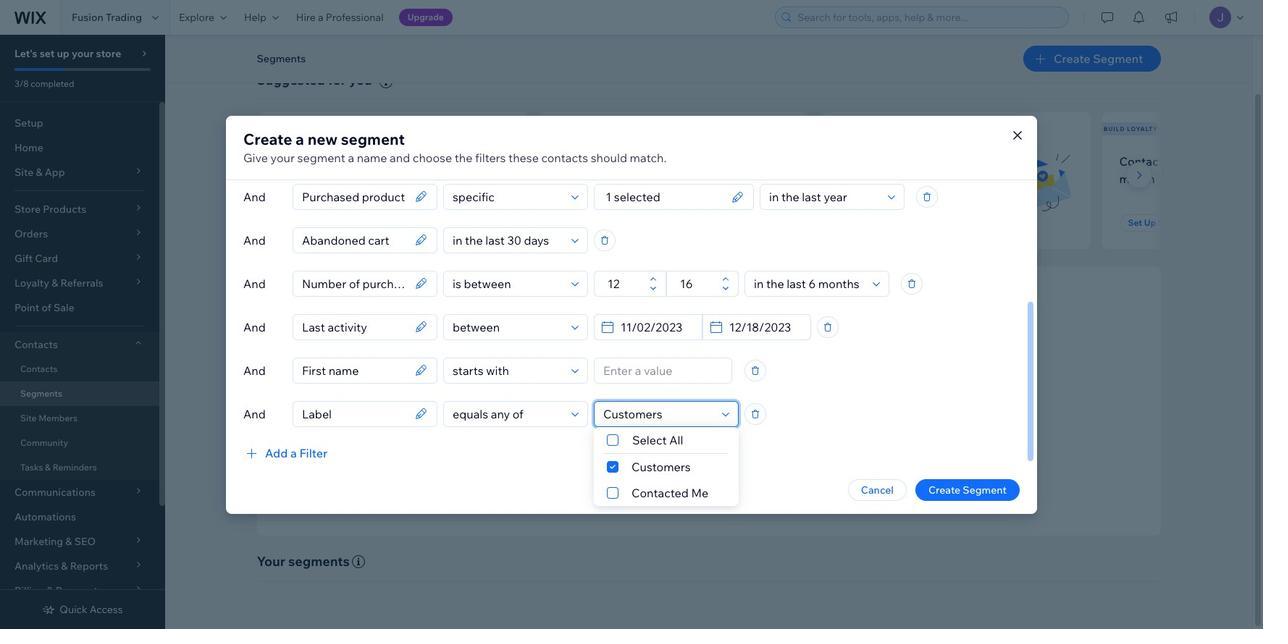 Task type: describe. For each thing, give the bounding box(es) containing it.
list containing new contacts who recently subscribed to your mailing list
[[254, 112, 1264, 249]]

create segment button for segments
[[1024, 46, 1161, 72]]

campaign
[[923, 172, 977, 186]]

recently
[[377, 154, 422, 169]]

th
[[1256, 154, 1264, 169]]

contacts inside "reach the right target audience create specific groups of contacts that update automatically send personalized email campaigns to drive sales and build trust get to know your high-value customers, potential leads and more"
[[686, 410, 726, 423]]

tasks & reminders link
[[0, 456, 159, 480]]

segments link
[[0, 382, 159, 407]]

customers
[[632, 460, 691, 475]]

set for active email subscribers who clicked on your campaign
[[847, 217, 861, 228]]

Search for tools, apps, help & more... field
[[794, 7, 1065, 28]]

Customers checkbox
[[594, 454, 739, 480]]

professional
[[326, 11, 384, 24]]

help
[[244, 11, 267, 24]]

2 choose a condition field from the top
[[449, 228, 567, 253]]

hire a professional
[[296, 11, 384, 24]]

suggested
[[257, 72, 325, 88]]

subscribed
[[274, 172, 335, 186]]

your segments
[[257, 554, 350, 570]]

new
[[308, 129, 338, 148]]

trust
[[847, 430, 870, 443]]

set for new contacts who recently subscribed to your mailing list
[[283, 217, 297, 228]]

of inside "reach the right target audience create specific groups of contacts that update automatically send personalized email campaigns to drive sales and build trust get to know your high-value customers, potential leads and more"
[[674, 410, 683, 423]]

set up segment button for made
[[556, 215, 642, 232]]

point of sale
[[14, 301, 74, 315]]

contacted
[[632, 486, 689, 501]]

2 select options field from the top
[[599, 402, 718, 426]]

new contacts who recently subscribed to your mailing list
[[274, 154, 438, 186]]

create a new segment give your segment a name and choose the filters these contacts should match.
[[243, 129, 667, 165]]

who for purchase
[[668, 154, 691, 169]]

access
[[90, 604, 123, 617]]

set
[[40, 47, 55, 60]]

automations link
[[0, 505, 159, 530]]

hire a professional link
[[288, 0, 393, 35]]

match.
[[630, 150, 667, 165]]

sidebar element
[[0, 35, 165, 630]]

4 up from the left
[[1145, 217, 1157, 228]]

campaigns
[[683, 430, 735, 443]]

potential
[[754, 449, 796, 462]]

name
[[357, 150, 387, 165]]

customers,
[[699, 449, 752, 462]]

0 horizontal spatial create segment button
[[653, 484, 765, 501]]

of inside point of sale link
[[42, 301, 51, 315]]

0 vertical spatial segment
[[341, 129, 405, 148]]

build loyalty
[[1104, 125, 1159, 132]]

right
[[677, 388, 706, 405]]

point of sale link
[[0, 296, 159, 320]]

and inside create a new segment give your segment a name and choose the filters these contacts should match.
[[390, 150, 410, 165]]

create inside "reach the right target audience create specific groups of contacts that update automatically send personalized email campaigns to drive sales and build trust get to know your high-value customers, potential leads and more"
[[565, 410, 597, 423]]

list
[[422, 172, 438, 186]]

sales
[[775, 430, 799, 443]]

2 horizontal spatial to
[[737, 430, 747, 443]]

potential
[[556, 154, 605, 169]]

who for your
[[351, 154, 374, 169]]

automations
[[14, 511, 76, 524]]

store
[[96, 47, 121, 60]]

filters
[[475, 150, 506, 165]]

choose
[[413, 150, 452, 165]]

explore
[[179, 11, 214, 24]]

and for second choose a condition field from the bottom of the page
[[243, 363, 266, 378]]

send
[[565, 430, 590, 443]]

update
[[750, 410, 784, 423]]

1 vertical spatial select an option field
[[750, 271, 869, 296]]

and for 3rd choose a condition field
[[243, 276, 266, 291]]

contacts inside contacts with a birthday th
[[1120, 154, 1170, 169]]

4 set up segment from the left
[[1129, 217, 1197, 228]]

build
[[821, 430, 845, 443]]

quick access button
[[42, 604, 123, 617]]

set up segment for made
[[565, 217, 633, 228]]

the inside create a new segment give your segment a name and choose the filters these contacts should match.
[[455, 150, 473, 165]]

contacted me
[[632, 486, 709, 501]]

1 vertical spatial segment
[[298, 150, 346, 165]]

contacts for contacts dropdown button
[[14, 338, 58, 351]]

you
[[349, 72, 372, 88]]

specific
[[599, 410, 636, 423]]

let's
[[14, 47, 37, 60]]

customers
[[607, 154, 665, 169]]

email inside active email subscribers who clicked on your campaign
[[875, 154, 905, 169]]

cancel
[[862, 484, 894, 497]]

these
[[509, 150, 539, 165]]

setup link
[[0, 111, 159, 136]]

3 choose a condition field from the top
[[449, 271, 567, 296]]

upgrade
[[408, 12, 444, 22]]

that
[[729, 410, 748, 423]]

point
[[14, 301, 39, 315]]

0 vertical spatial select an option field
[[765, 184, 884, 209]]

value
[[672, 449, 697, 462]]

4 set from the left
[[1129, 217, 1143, 228]]

get
[[565, 449, 583, 462]]

site members link
[[0, 407, 159, 431]]

0 horizontal spatial create segment
[[675, 485, 765, 500]]

active email subscribers who clicked on your campaign
[[838, 154, 997, 186]]

made
[[599, 172, 629, 186]]

drive
[[749, 430, 773, 443]]

set up segment for subscribed
[[283, 217, 351, 228]]

trading
[[106, 11, 142, 24]]

set up segment button for clicked
[[838, 215, 924, 232]]

contacts link
[[0, 357, 159, 382]]

add a filter button
[[243, 445, 328, 462]]

4 set up segment button from the left
[[1120, 215, 1205, 232]]

upgrade button
[[399, 9, 453, 26]]

your inside create a new segment give your segment a name and choose the filters these contacts should match.
[[271, 150, 295, 165]]

set up segment for clicked
[[847, 217, 915, 228]]

12/18/2023 field
[[725, 315, 807, 340]]

2 vertical spatial and
[[826, 449, 844, 462]]

4 choose a condition field from the top
[[449, 315, 567, 340]]

new for new contacts who recently subscribed to your mailing list
[[274, 154, 299, 169]]

up for made
[[581, 217, 593, 228]]

and for 4th choose a condition field
[[243, 320, 266, 334]]

1 choose a condition field from the top
[[449, 184, 567, 209]]

give
[[243, 150, 268, 165]]

community
[[20, 438, 68, 449]]

home link
[[0, 136, 159, 160]]



Task type: locate. For each thing, give the bounding box(es) containing it.
active
[[838, 154, 873, 169]]

1 up from the left
[[299, 217, 311, 228]]

0 vertical spatial contacts
[[1120, 154, 1170, 169]]

0 vertical spatial of
[[42, 301, 51, 315]]

who inside active email subscribers who clicked on your campaign
[[974, 154, 997, 169]]

list box containing customers
[[594, 454, 739, 507]]

fusion trading
[[72, 11, 142, 24]]

to right the subscribed
[[338, 172, 349, 186]]

build
[[1104, 125, 1126, 132]]

email inside "reach the right target audience create specific groups of contacts that update automatically send personalized email campaigns to drive sales and build trust get to know your high-value customers, potential leads and more"
[[655, 430, 681, 443]]

segments for the segments 'link'
[[20, 388, 62, 399]]

a inside button
[[291, 446, 297, 461]]

new inside the new contacts who recently subscribed to your mailing list
[[274, 154, 299, 169]]

select an option field up 12/18/2023 field
[[750, 271, 869, 296]]

who inside the new contacts who recently subscribed to your mailing list
[[351, 154, 374, 169]]

should
[[591, 150, 628, 165]]

to inside the new contacts who recently subscribed to your mailing list
[[338, 172, 349, 186]]

of down "right"
[[674, 410, 683, 423]]

set up segment button for subscribed
[[274, 215, 360, 232]]

yet
[[694, 172, 711, 186]]

select all
[[633, 433, 684, 448]]

subscribers inside active email subscribers who clicked on your campaign
[[908, 154, 971, 169]]

select options field up select all
[[599, 402, 718, 426]]

From text field
[[604, 271, 646, 296]]

3 who from the left
[[974, 154, 997, 169]]

0 vertical spatial new
[[259, 125, 275, 132]]

1 vertical spatial and
[[801, 430, 819, 443]]

1 horizontal spatial of
[[674, 410, 683, 423]]

your inside "reach the right target audience create specific groups of contacts that update automatically send personalized email campaigns to drive sales and build trust get to know your high-value customers, potential leads and more"
[[624, 449, 646, 462]]

1 horizontal spatial contacts
[[542, 150, 588, 165]]

up
[[57, 47, 69, 60]]

create inside create a new segment give your segment a name and choose the filters these contacts should match.
[[243, 129, 292, 148]]

set up segment down the subscribed
[[283, 217, 351, 228]]

the
[[455, 150, 473, 165], [653, 388, 674, 405]]

set up segment button down made
[[556, 215, 642, 232]]

0 horizontal spatial segments
[[20, 388, 62, 399]]

3 and from the top
[[243, 276, 266, 291]]

suggested for you
[[257, 72, 372, 88]]

2 horizontal spatial who
[[974, 154, 997, 169]]

3/8
[[14, 78, 29, 89]]

segments for segments button
[[257, 52, 306, 65]]

1 horizontal spatial subscribers
[[908, 154, 971, 169]]

0 vertical spatial subscribers
[[277, 125, 326, 132]]

3 set from the left
[[847, 217, 861, 228]]

who up campaign
[[974, 154, 997, 169]]

up down clicked
[[863, 217, 875, 228]]

your right "up"
[[72, 47, 94, 60]]

and for first choose a condition field from the bottom
[[243, 407, 266, 421]]

2 set from the left
[[565, 217, 579, 228]]

set up segment button down the subscribed
[[274, 215, 360, 232]]

0 vertical spatial to
[[338, 172, 349, 186]]

2 vertical spatial contacts
[[20, 364, 58, 375]]

set up segment down contacts with a birthday th
[[1129, 217, 1197, 228]]

contacts down 'loyalty'
[[1120, 154, 1170, 169]]

3 set up segment button from the left
[[838, 215, 924, 232]]

cancel button
[[848, 479, 907, 501]]

birthday
[[1207, 154, 1253, 169]]

and up leads
[[801, 430, 819, 443]]

contacts up haven't
[[542, 150, 588, 165]]

who inside the potential customers who haven't made a purchase yet
[[668, 154, 691, 169]]

segments
[[257, 52, 306, 65], [20, 388, 62, 399]]

new for new subscribers
[[259, 125, 275, 132]]

your down "select" at the right bottom of page
[[624, 449, 646, 462]]

set up segment
[[283, 217, 351, 228], [565, 217, 633, 228], [847, 217, 915, 228], [1129, 217, 1197, 228]]

set up segment down made
[[565, 217, 633, 228]]

1 horizontal spatial email
[[875, 154, 905, 169]]

community link
[[0, 431, 159, 456]]

segments inside 'link'
[[20, 388, 62, 399]]

Select options field
[[599, 184, 728, 209], [599, 402, 718, 426]]

and for 2nd choose a condition field from the top
[[243, 233, 266, 247]]

to right get
[[585, 449, 595, 462]]

a right with
[[1198, 154, 1205, 169]]

1 horizontal spatial create segment
[[929, 484, 1007, 497]]

segments button
[[250, 48, 313, 70]]

2 horizontal spatial contacts
[[686, 410, 726, 423]]

personalized
[[592, 430, 653, 443]]

help button
[[236, 0, 288, 35]]

automatically
[[786, 410, 850, 423]]

for
[[328, 72, 346, 88]]

a left name
[[348, 150, 354, 165]]

and down build
[[826, 449, 844, 462]]

2 who from the left
[[668, 154, 691, 169]]

completed
[[31, 78, 74, 89]]

5 and from the top
[[243, 363, 266, 378]]

the left filters
[[455, 150, 473, 165]]

your inside active email subscribers who clicked on your campaign
[[896, 172, 920, 186]]

To text field
[[676, 271, 718, 296]]

segments up suggested
[[257, 52, 306, 65]]

leads
[[798, 449, 823, 462]]

1 vertical spatial of
[[674, 410, 683, 423]]

who left recently
[[351, 154, 374, 169]]

tasks & reminders
[[20, 462, 97, 473]]

hire
[[296, 11, 316, 24]]

contacts down new
[[301, 154, 349, 169]]

2 horizontal spatial create segment button
[[1024, 46, 1161, 72]]

1 horizontal spatial who
[[668, 154, 691, 169]]

fusion
[[72, 11, 103, 24]]

segment down new
[[298, 150, 346, 165]]

Contacted Me checkbox
[[594, 480, 739, 507]]

with
[[1172, 154, 1196, 169]]

1 horizontal spatial to
[[585, 449, 595, 462]]

1 set up segment from the left
[[283, 217, 351, 228]]

contacts up campaigns
[[686, 410, 726, 423]]

3/8 completed
[[14, 78, 74, 89]]

email up on
[[875, 154, 905, 169]]

11/02/2023 field
[[617, 315, 698, 340]]

0 vertical spatial email
[[875, 154, 905, 169]]

0 horizontal spatial the
[[455, 150, 473, 165]]

1 vertical spatial contacts
[[14, 338, 58, 351]]

the up groups
[[653, 388, 674, 405]]

to left drive
[[737, 430, 747, 443]]

2 vertical spatial to
[[585, 449, 595, 462]]

new up the subscribed
[[274, 154, 299, 169]]

a right add
[[291, 446, 297, 461]]

Select an option field
[[765, 184, 884, 209], [750, 271, 869, 296]]

the inside "reach the right target audience create specific groups of contacts that update automatically send personalized email campaigns to drive sales and build trust get to know your high-value customers, potential leads and more"
[[653, 388, 674, 405]]

0 vertical spatial segments
[[257, 52, 306, 65]]

quick access
[[60, 604, 123, 617]]

mailing
[[379, 172, 419, 186]]

segment
[[1094, 51, 1144, 66], [313, 217, 351, 228], [595, 217, 633, 228], [877, 217, 915, 228], [1159, 217, 1197, 228], [963, 484, 1007, 497], [714, 485, 765, 500]]

add
[[265, 446, 288, 461]]

0 horizontal spatial contacts
[[301, 154, 349, 169]]

a left new
[[296, 129, 304, 148]]

contacts down contacts dropdown button
[[20, 364, 58, 375]]

list
[[254, 112, 1264, 249]]

1 and from the top
[[243, 190, 266, 204]]

up down haven't
[[581, 217, 593, 228]]

1 vertical spatial subscribers
[[908, 154, 971, 169]]

1 select options field from the top
[[599, 184, 728, 209]]

1 horizontal spatial and
[[801, 430, 819, 443]]

segment up name
[[341, 129, 405, 148]]

your inside sidebar element
[[72, 47, 94, 60]]

contacts
[[1120, 154, 1170, 169], [14, 338, 58, 351], [20, 364, 58, 375]]

1 horizontal spatial the
[[653, 388, 674, 405]]

your right give
[[271, 150, 295, 165]]

2 up from the left
[[581, 217, 593, 228]]

contacts inside create a new segment give your segment a name and choose the filters these contacts should match.
[[542, 150, 588, 165]]

1 vertical spatial new
[[274, 154, 299, 169]]

up for subscribed
[[299, 217, 311, 228]]

your inside the new contacts who recently subscribed to your mailing list
[[352, 172, 376, 186]]

0 horizontal spatial who
[[351, 154, 374, 169]]

more
[[846, 449, 871, 462]]

contacts button
[[0, 333, 159, 357]]

Choose a condition field
[[449, 184, 567, 209], [449, 228, 567, 253], [449, 271, 567, 296], [449, 315, 567, 340], [449, 358, 567, 383], [449, 402, 567, 426]]

contacts inside contacts dropdown button
[[14, 338, 58, 351]]

select options field down match.
[[599, 184, 728, 209]]

2 set up segment from the left
[[565, 217, 633, 228]]

who
[[351, 154, 374, 169], [668, 154, 691, 169], [974, 154, 997, 169]]

1 vertical spatial segments
[[20, 388, 62, 399]]

set up segment button down on
[[838, 215, 924, 232]]

a right hire
[[318, 11, 324, 24]]

0 horizontal spatial subscribers
[[277, 125, 326, 132]]

a inside contacts with a birthday th
[[1198, 154, 1205, 169]]

5 choose a condition field from the top
[[449, 358, 567, 383]]

0 horizontal spatial email
[[655, 430, 681, 443]]

loyalty
[[1128, 125, 1159, 132]]

up down contacts with a birthday th
[[1145, 217, 1157, 228]]

who up purchase
[[668, 154, 691, 169]]

up for clicked
[[863, 217, 875, 228]]

contacts
[[542, 150, 588, 165], [301, 154, 349, 169], [686, 410, 726, 423]]

1 horizontal spatial segments
[[257, 52, 306, 65]]

email
[[875, 154, 905, 169], [655, 430, 681, 443]]

contacts inside the new contacts who recently subscribed to your mailing list
[[301, 154, 349, 169]]

email up 'high-'
[[655, 430, 681, 443]]

segments
[[288, 554, 350, 570]]

and up mailing
[[390, 150, 410, 165]]

a down customers at the top of page
[[632, 172, 638, 186]]

reach the right target audience create specific groups of contacts that update automatically send personalized email campaigns to drive sales and build trust get to know your high-value customers, potential leads and more
[[565, 388, 871, 462]]

0 vertical spatial and
[[390, 150, 410, 165]]

a inside the potential customers who haven't made a purchase yet
[[632, 172, 638, 186]]

segments inside button
[[257, 52, 306, 65]]

set up segment button
[[274, 215, 360, 232], [556, 215, 642, 232], [838, 215, 924, 232], [1120, 215, 1205, 232]]

site
[[20, 413, 37, 424]]

haven't
[[556, 172, 596, 186]]

subscribers up campaign
[[908, 154, 971, 169]]

0 horizontal spatial to
[[338, 172, 349, 186]]

create segment button
[[1024, 46, 1161, 72], [916, 479, 1020, 501], [653, 484, 765, 501]]

6 and from the top
[[243, 407, 266, 421]]

contacts for the contacts link
[[20, 364, 58, 375]]

0 vertical spatial select options field
[[599, 184, 728, 209]]

2 and from the top
[[243, 233, 266, 247]]

site members
[[20, 413, 78, 424]]

home
[[14, 141, 43, 154]]

3 set up segment from the left
[[847, 217, 915, 228]]

create
[[1054, 51, 1091, 66], [243, 129, 292, 148], [565, 410, 597, 423], [929, 484, 961, 497], [675, 485, 712, 500]]

1 vertical spatial email
[[655, 430, 681, 443]]

3 up from the left
[[863, 217, 875, 228]]

1 set from the left
[[283, 217, 297, 228]]

1 set up segment button from the left
[[274, 215, 360, 232]]

segments up site members
[[20, 388, 62, 399]]

and for 6th choose a condition field from the bottom
[[243, 190, 266, 204]]

list box
[[594, 454, 739, 507]]

1 vertical spatial the
[[653, 388, 674, 405]]

select an option field down active
[[765, 184, 884, 209]]

and
[[243, 190, 266, 204], [243, 233, 266, 247], [243, 276, 266, 291], [243, 320, 266, 334], [243, 363, 266, 378], [243, 407, 266, 421]]

purchase
[[641, 172, 692, 186]]

1 vertical spatial to
[[737, 430, 747, 443]]

new subscribers
[[259, 125, 326, 132]]

new up give
[[259, 125, 275, 132]]

Enter a value field
[[599, 358, 728, 383]]

set for potential customers who haven't made a purchase yet
[[565, 217, 579, 228]]

2 horizontal spatial and
[[826, 449, 844, 462]]

2 horizontal spatial create segment
[[1054, 51, 1144, 66]]

add a filter
[[265, 446, 328, 461]]

your
[[257, 554, 286, 570]]

to
[[338, 172, 349, 186], [737, 430, 747, 443], [585, 449, 595, 462]]

quick
[[60, 604, 87, 617]]

of left sale
[[42, 301, 51, 315]]

0 horizontal spatial of
[[42, 301, 51, 315]]

contacts down point of sale
[[14, 338, 58, 351]]

filter
[[300, 446, 328, 461]]

0 vertical spatial the
[[455, 150, 473, 165]]

reminders
[[53, 462, 97, 473]]

4 and from the top
[[243, 320, 266, 334]]

your down name
[[352, 172, 376, 186]]

up down the subscribed
[[299, 217, 311, 228]]

subscribers down suggested
[[277, 125, 326, 132]]

target
[[709, 388, 747, 405]]

1 horizontal spatial create segment button
[[916, 479, 1020, 501]]

select
[[633, 433, 667, 448]]

and
[[390, 150, 410, 165], [801, 430, 819, 443], [826, 449, 844, 462]]

6 choose a condition field from the top
[[449, 402, 567, 426]]

1 who from the left
[[351, 154, 374, 169]]

create segment button for cancel
[[916, 479, 1020, 501]]

0 horizontal spatial and
[[390, 150, 410, 165]]

2 set up segment button from the left
[[556, 215, 642, 232]]

set up segment button down contacts with a birthday th
[[1120, 215, 1205, 232]]

on
[[879, 172, 893, 186]]

members
[[39, 413, 78, 424]]

groups
[[638, 410, 671, 423]]

None checkbox
[[607, 432, 619, 449]]

your right on
[[896, 172, 920, 186]]

None field
[[298, 184, 411, 209], [298, 228, 411, 253], [298, 271, 411, 296], [298, 315, 411, 340], [298, 358, 411, 383], [298, 402, 411, 426], [298, 184, 411, 209], [298, 228, 411, 253], [298, 271, 411, 296], [298, 315, 411, 340], [298, 358, 411, 383], [298, 402, 411, 426]]

1 vertical spatial select options field
[[599, 402, 718, 426]]

set up segment down on
[[847, 217, 915, 228]]

a
[[318, 11, 324, 24], [296, 129, 304, 148], [348, 150, 354, 165], [1198, 154, 1205, 169], [632, 172, 638, 186], [291, 446, 297, 461]]



Task type: vqa. For each thing, say whether or not it's contained in the screenshot.
Back
no



